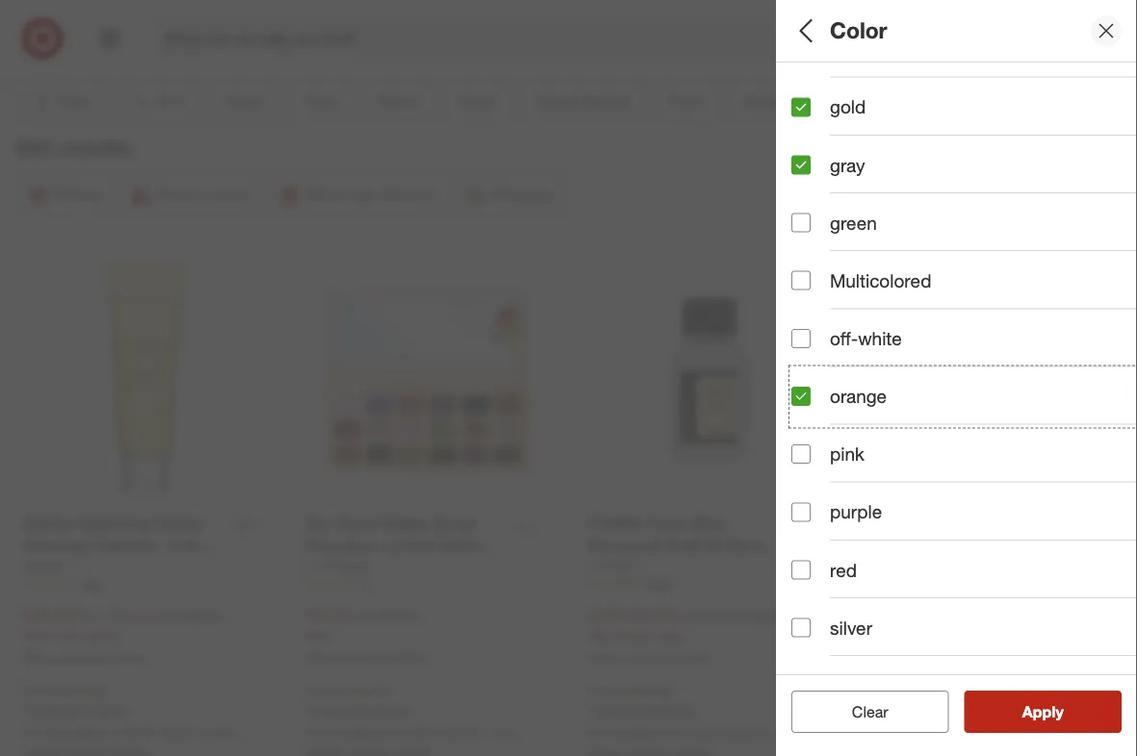 Task type: locate. For each thing, give the bounding box(es) containing it.
sale
[[23, 628, 49, 645], [305, 628, 331, 645], [587, 628, 614, 645], [870, 629, 896, 646]]

2 available from the left
[[330, 726, 383, 743]]

( inside $24.00 ( $5.71 /ounce ) reg $30.00 sale ends today when purchased online
[[73, 608, 76, 625]]

free shipping * * exclusions apply. down $5.95 ( $5.89 /fluid ounce ) reg $8.50 sale ends today when purchased online
[[587, 683, 696, 719]]

865 link
[[23, 577, 266, 593]]

color inside color beige; black; blue; brown; gold; gray; clear; orange
[[792, 278, 839, 300]]

1 horizontal spatial (
[[629, 608, 632, 625]]

white
[[858, 328, 902, 350]]

1 horizontal spatial available
[[330, 726, 383, 743]]

clear for clear all
[[842, 703, 879, 722]]

1 ( from the left
[[73, 608, 76, 625]]

sale down $5.95
[[587, 628, 614, 645]]

0 horizontal spatial not
[[23, 726, 44, 743]]

beverly
[[854, 235, 899, 252]]

2 today from the left
[[651, 628, 685, 645]]

2 horizontal spatial lamar
[[765, 726, 803, 743]]

results
[[59, 135, 130, 162], [1034, 703, 1084, 722]]

3 lamar from the left
[[765, 726, 803, 743]]

color inside dialog
[[830, 17, 887, 44]]

brand
[[792, 211, 844, 233]]

guest
[[792, 352, 843, 374]]

orange checkbox
[[792, 387, 811, 406]]

( right $5.95
[[629, 608, 632, 625]]

0 vertical spatial orange
[[1055, 303, 1097, 320]]

not available at austin south lamar
[[23, 726, 238, 743], [305, 726, 520, 743], [587, 726, 803, 743]]

865
[[82, 578, 102, 592]]

1 horizontal spatial lamar
[[482, 726, 520, 743]]

price
[[792, 419, 837, 442]]

sale inside $5.95 ( $5.89 /fluid ounce ) reg $8.50 sale ends today when purchased online
[[587, 628, 614, 645]]

(
[[73, 608, 76, 625], [629, 608, 632, 625]]

free down $24.00
[[23, 683, 49, 699]]

3 not from the left
[[587, 726, 609, 743]]

apply. down $24.00 ( $5.71 /ounce ) reg $30.00 sale ends today when purchased online on the bottom left of the page
[[96, 703, 132, 719]]

free shipping * * exclusions apply. down $27.00 reg $54.00 sale when purchased online
[[305, 683, 414, 719]]

austin for $27.00
[[402, 726, 439, 743]]

0 horizontal spatial ends
[[53, 628, 83, 645]]

today down /fluid
[[651, 628, 685, 645]]

clear down the facts
[[852, 703, 888, 722]]

) down 1997 link
[[736, 608, 740, 625]]

clear;
[[1018, 303, 1052, 320]]

1 vertical spatial orange
[[830, 386, 887, 408]]

shipping for $24.00
[[53, 683, 105, 699]]

shipping down $5.95 ( $5.89 /fluid ounce ) reg $8.50 sale ends today when purchased online
[[618, 683, 669, 699]]

1 not from the left
[[23, 726, 44, 743]]

today
[[86, 628, 120, 645], [651, 628, 685, 645]]

0 vertical spatial color
[[830, 17, 887, 44]]

1 south from the left
[[161, 726, 196, 743]]

shipping down $24.00 ( $5.71 /ounce ) reg $30.00 sale ends today when purchased online on the bottom left of the page
[[53, 683, 105, 699]]

1 horizontal spatial results
[[1034, 703, 1084, 722]]

all filters dialog
[[776, 0, 1137, 757]]

2 horizontal spatial reg
[[744, 608, 763, 625]]

purple checkbox
[[792, 503, 811, 522]]

gray checkbox
[[792, 155, 811, 175]]

1 horizontal spatial )
[[736, 608, 740, 625]]

1 at from the left
[[104, 726, 116, 743]]

reg down 6
[[355, 608, 375, 625]]

2 horizontal spatial not
[[587, 726, 609, 743]]

when down the facts
[[870, 652, 900, 666]]

)
[[151, 608, 155, 625], [736, 608, 740, 625]]

purple
[[830, 501, 882, 524]]

today inside $24.00 ( $5.71 /ounce ) reg $30.00 sale ends today when purchased online
[[86, 628, 120, 645]]

0 horizontal spatial south
[[161, 726, 196, 743]]

free for $27.00
[[305, 683, 332, 699]]

1 horizontal spatial at
[[386, 726, 398, 743]]

*
[[105, 683, 109, 699], [387, 683, 392, 699], [669, 683, 674, 699], [952, 683, 956, 700], [23, 703, 27, 719], [305, 703, 310, 719], [587, 703, 592, 719], [870, 704, 875, 720]]

clear all
[[842, 703, 898, 722]]

free down $5.95
[[587, 683, 614, 699]]

gold;
[[951, 303, 981, 320]]

apply. for $5.95
[[660, 703, 696, 719]]

clear left all
[[842, 703, 879, 722]]

reg
[[158, 608, 178, 625], [355, 608, 375, 625], [744, 608, 763, 625]]

reg left '$8.50'
[[744, 608, 763, 625]]

filters
[[824, 17, 884, 44]]

1 today from the left
[[86, 628, 120, 645]]

1 not available at austin south lamar from the left
[[23, 726, 238, 743]]

ends
[[53, 628, 83, 645], [618, 628, 647, 645]]

not
[[23, 726, 44, 743], [305, 726, 327, 743], [587, 726, 609, 743]]

1 horizontal spatial orange
[[1055, 303, 1097, 320]]

2 not from the left
[[305, 726, 327, 743]]

deals button
[[792, 63, 1137, 130]]

/ounce
[[109, 608, 151, 625]]

6
[[365, 578, 371, 592]]

beige;
[[792, 303, 829, 320]]

0 horizontal spatial (
[[73, 608, 76, 625]]

see results
[[1002, 703, 1084, 722]]

2 horizontal spatial at
[[669, 726, 680, 743]]

not for $27.00
[[305, 726, 327, 743]]

not available at austin south lamar for $24.00
[[23, 726, 238, 743]]

austin for $24.00
[[119, 726, 157, 743]]

silver
[[830, 617, 872, 639]]

1 horizontal spatial ends
[[618, 628, 647, 645]]

1 horizontal spatial today
[[651, 628, 685, 645]]

when down $27.00
[[305, 651, 335, 665]]

sale down $3.50
[[870, 629, 896, 646]]

What can we help you find? suggestions appear below search field
[[154, 17, 894, 60]]

7 link
[[1076, 17, 1118, 60]]

apply.
[[96, 703, 132, 719], [378, 703, 414, 719], [660, 703, 696, 719], [943, 704, 979, 720]]

gray;
[[985, 303, 1015, 320]]

2 ( from the left
[[629, 608, 632, 625]]

) down 865 link
[[151, 608, 155, 625]]

clear for clear
[[852, 703, 888, 722]]

1 ) from the left
[[151, 608, 155, 625]]

exclusions for $27.00
[[310, 703, 374, 719]]

0 horizontal spatial today
[[86, 628, 120, 645]]

apply. left see
[[943, 704, 979, 720]]

2 reg from the left
[[355, 608, 375, 625]]

sale inside $3.50 - $8.40 sale when purchased online
[[870, 629, 896, 646]]

results right see
[[1034, 703, 1084, 722]]

pink checkbox
[[792, 445, 811, 464]]

clear inside clear all button
[[842, 703, 879, 722]]

0 horizontal spatial not available at austin south lamar
[[23, 726, 238, 743]]

( inside $5.95 ( $5.89 /fluid ounce ) reg $8.50 sale ends today when purchased online
[[629, 608, 632, 625]]

color
[[830, 17, 887, 44], [792, 278, 839, 300]]

1802;
[[1094, 235, 1127, 252]]

0 vertical spatial results
[[59, 135, 130, 162]]

3 reg from the left
[[744, 608, 763, 625]]

austin for $5.95
[[684, 726, 722, 743]]

1 reg from the left
[[158, 608, 178, 625]]

silver checkbox
[[792, 619, 811, 638]]

today down $5.71
[[86, 628, 120, 645]]

b
[[1131, 235, 1137, 252]]

exclusions apply. link down $27.00 reg $54.00 sale when purchased online
[[310, 703, 414, 719]]

ends down $24.00
[[53, 628, 83, 645]]

2 ) from the left
[[736, 608, 740, 625]]

0 horizontal spatial reg
[[158, 608, 178, 625]]

( right $24.00
[[73, 608, 76, 625]]

0 horizontal spatial at
[[104, 726, 116, 743]]

1 horizontal spatial south
[[443, 726, 479, 743]]

exclusions apply. link
[[27, 703, 132, 719], [310, 703, 414, 719], [592, 703, 696, 719], [875, 704, 979, 720]]

color beige; black; blue; brown; gold; gray; clear; orange
[[792, 278, 1097, 320]]

2 horizontal spatial not available at austin south lamar
[[587, 726, 803, 743]]

color up beige;
[[792, 278, 839, 300]]

0 horizontal spatial austin
[[119, 726, 157, 743]]

green
[[830, 212, 877, 234]]

hills;
[[903, 235, 932, 252]]

purchased down $54.00 at the left of page
[[338, 651, 393, 665]]

south for $24.00
[[161, 726, 196, 743]]

online
[[114, 651, 145, 665], [396, 651, 427, 665], [679, 651, 710, 665], [961, 652, 992, 666]]

results right 584
[[59, 135, 130, 162]]

2 horizontal spatial available
[[613, 726, 665, 743]]

when down $5.95
[[587, 651, 617, 665]]

at for $5.95
[[669, 726, 680, 743]]

1 austin from the left
[[119, 726, 157, 743]]

1997
[[647, 578, 673, 592]]

1 clear from the left
[[842, 703, 879, 722]]

guest rating
[[792, 352, 905, 374]]

$27.00 reg $54.00 sale when purchased online
[[305, 606, 427, 665]]

orange down "guest rating"
[[830, 386, 887, 408]]

not for $24.00
[[23, 726, 44, 743]]

purchased inside $27.00 reg $54.00 sale when purchased online
[[338, 651, 393, 665]]

2 at from the left
[[386, 726, 398, 743]]

2 clear from the left
[[852, 703, 888, 722]]

clear
[[842, 703, 879, 722], [852, 703, 888, 722]]

all
[[883, 703, 898, 722]]

2 south from the left
[[443, 726, 479, 743]]

free shipping * * exclusions apply. down $24.00 ( $5.71 /ounce ) reg $30.00 sale ends today when purchased online on the bottom left of the page
[[23, 683, 132, 719]]

$24.00 ( $5.71 /ounce ) reg $30.00 sale ends today when purchased online
[[23, 606, 222, 665]]

shipping down $27.00 reg $54.00 sale when purchased online
[[335, 683, 387, 699]]

clear button
[[792, 691, 949, 734]]

when
[[23, 651, 53, 665], [305, 651, 335, 665], [587, 651, 617, 665], [870, 652, 900, 666]]

free down $27.00 reg $54.00 sale when purchased online
[[305, 683, 332, 699]]

type
[[792, 150, 832, 172]]

when down $24.00
[[23, 651, 53, 665]]

not available at austin south lamar for $5.95
[[587, 726, 803, 743]]

shipping down $3.50 - $8.40 sale when purchased online
[[900, 683, 952, 700]]

sale down $24.00
[[23, 628, 49, 645]]

exclusions apply. link down $5.95 ( $5.89 /fluid ounce ) reg $8.50 sale ends today when purchased online
[[592, 703, 696, 719]]

0 horizontal spatial results
[[59, 135, 130, 162]]

1 available from the left
[[48, 726, 100, 743]]

1 vertical spatial results
[[1034, 703, 1084, 722]]

sale down $27.00
[[305, 628, 331, 645]]

purchased down $5.89
[[621, 651, 676, 665]]

2 austin from the left
[[402, 726, 439, 743]]

free shipping * * exclusions apply.
[[23, 683, 132, 719], [305, 683, 414, 719], [587, 683, 696, 719], [870, 683, 979, 720]]

form
[[866, 554, 911, 576]]

3 available from the left
[[613, 726, 665, 743]]

2 horizontal spatial south
[[725, 726, 761, 743]]

orange inside color beige; black; blue; brown; gold; gray; clear; orange
[[1055, 303, 1097, 320]]

3 at from the left
[[669, 726, 680, 743]]

purchased down $5.71
[[56, 651, 111, 665]]

apply. down $5.95 ( $5.89 /fluid ounce ) reg $8.50 sale ends today when purchased online
[[660, 703, 696, 719]]

1 ends from the left
[[53, 628, 83, 645]]

when inside $27.00 reg $54.00 sale when purchased online
[[305, 651, 335, 665]]

free for $5.95
[[587, 683, 614, 699]]

purchased down $8.40
[[903, 652, 958, 666]]

-
[[912, 607, 918, 626]]

apply. for $24.00
[[96, 703, 132, 719]]

0 horizontal spatial available
[[48, 726, 100, 743]]

brown;
[[906, 303, 947, 320]]

results inside button
[[1034, 703, 1084, 722]]

1 horizontal spatial not available at austin south lamar
[[305, 726, 520, 743]]

south
[[161, 726, 196, 743], [443, 726, 479, 743], [725, 726, 761, 743]]

3 austin from the left
[[684, 726, 722, 743]]

color right all
[[830, 17, 887, 44]]

$5.95 ( $5.89 /fluid ounce ) reg $8.50 sale ends today when purchased online
[[587, 606, 800, 665]]

0 horizontal spatial lamar
[[200, 726, 238, 743]]

0 horizontal spatial )
[[151, 608, 155, 625]]

available for $24.00
[[48, 726, 100, 743]]

2 ends from the left
[[618, 628, 647, 645]]

exclusions apply. link for $27.00
[[310, 703, 414, 719]]

reg inside $24.00 ( $5.71 /ounce ) reg $30.00 sale ends today when purchased online
[[158, 608, 178, 625]]

) inside $24.00 ( $5.71 /ounce ) reg $30.00 sale ends today when purchased online
[[151, 608, 155, 625]]

3 south from the left
[[725, 726, 761, 743]]

sale inside $27.00 reg $54.00 sale when purchased online
[[305, 628, 331, 645]]

$8.50
[[767, 608, 800, 625]]

search
[[880, 31, 926, 50]]

1 vertical spatial color
[[792, 278, 839, 300]]

reg left $30.00
[[158, 608, 178, 625]]

available
[[48, 726, 100, 743], [330, 726, 383, 743], [613, 726, 665, 743]]

multicolored
[[830, 270, 932, 292]]

gold
[[830, 96, 866, 118]]

3 not available at austin south lamar from the left
[[587, 726, 803, 743]]

shipping for $27.00
[[335, 683, 387, 699]]

free
[[23, 683, 49, 699], [305, 683, 332, 699], [587, 683, 614, 699], [870, 683, 897, 700]]

lamar for $24.00
[[200, 726, 238, 743]]

$5.95
[[587, 606, 625, 625]]

free shipping * * exclusions apply. for $5.95
[[587, 683, 696, 719]]

color for color
[[830, 17, 887, 44]]

reg inside $5.95 ( $5.89 /fluid ounce ) reg $8.50 sale ends today when purchased online
[[744, 608, 763, 625]]

1 lamar from the left
[[200, 726, 238, 743]]

orange inside color dialog
[[830, 386, 887, 408]]

ends down $5.89
[[618, 628, 647, 645]]

1 horizontal spatial not
[[305, 726, 327, 743]]

1 horizontal spatial austin
[[402, 726, 439, 743]]

2 horizontal spatial austin
[[684, 726, 722, 743]]

when inside $24.00 ( $5.71 /ounce ) reg $30.00 sale ends today when purchased online
[[23, 651, 53, 665]]

$5.89
[[632, 608, 665, 625]]

exclusions apply. link down $24.00 ( $5.71 /ounce ) reg $30.00 sale ends today when purchased online on the bottom left of the page
[[27, 703, 132, 719]]

see results button
[[964, 691, 1122, 734]]

price button
[[792, 400, 1137, 467]]

austin
[[119, 726, 157, 743], [402, 726, 439, 743], [684, 726, 722, 743]]

apply. down $27.00 reg $54.00 sale when purchased online
[[378, 703, 414, 719]]

0 horizontal spatial orange
[[830, 386, 887, 408]]

pink
[[830, 443, 865, 466]]

clear inside clear button
[[852, 703, 888, 722]]

1 horizontal spatial reg
[[355, 608, 375, 625]]

advertisement region
[[0, 0, 1137, 45]]

orange right clear;
[[1055, 303, 1097, 320]]

2 not available at austin south lamar from the left
[[305, 726, 520, 743]]

available for $27.00
[[330, 726, 383, 743]]



Task type: describe. For each thing, give the bounding box(es) containing it.
shade range
[[792, 487, 907, 509]]

results for 584 results
[[59, 135, 130, 162]]

Multicolored checkbox
[[792, 271, 811, 291]]

off-
[[830, 328, 858, 350]]

) inside $5.95 ( $5.89 /fluid ounce ) reg $8.50 sale ends today when purchased online
[[736, 608, 740, 625]]

$8.40
[[922, 607, 960, 626]]

online inside $5.95 ( $5.89 /fluid ounce ) reg $8.50 sale ends today when purchased online
[[679, 651, 710, 665]]

when inside $5.95 ( $5.89 /fluid ounce ) reg $8.50 sale ends today when purchased online
[[587, 651, 617, 665]]

$3.50
[[870, 607, 907, 626]]

online inside $24.00 ( $5.71 /ounce ) reg $30.00 sale ends today when purchased online
[[114, 651, 145, 665]]

exclusions apply. link for $5.95
[[592, 703, 696, 719]]

apply. for $27.00
[[378, 703, 414, 719]]

all filters
[[792, 17, 884, 44]]

/fluid
[[665, 608, 695, 625]]

( for $5.95
[[629, 608, 632, 625]]

ounce
[[699, 608, 736, 625]]

shipping for $5.95
[[618, 683, 669, 699]]

see
[[1002, 703, 1030, 722]]

gold checkbox
[[792, 98, 811, 117]]

584
[[15, 135, 52, 162]]

type button
[[792, 130, 1137, 197]]

clear all button
[[792, 691, 949, 734]]

range
[[851, 487, 907, 509]]

sale inside $24.00 ( $5.71 /ounce ) reg $30.00 sale ends today when purchased online
[[23, 628, 49, 645]]

anastasia
[[792, 235, 850, 252]]

at for $27.00
[[386, 726, 398, 743]]

$54.00
[[378, 608, 419, 625]]

gray
[[830, 154, 865, 176]]

purchased inside $24.00 ( $5.71 /ounce ) reg $30.00 sale ends today when purchased online
[[56, 651, 111, 665]]

exclusions apply. link down $3.50 - $8.40 sale when purchased online
[[875, 704, 979, 720]]

online inside $3.50 - $8.40 sale when purchased online
[[961, 652, 992, 666]]

health
[[792, 622, 848, 644]]

color for color beige; black; blue; brown; gold; gray; clear; orange
[[792, 278, 839, 300]]

apply button
[[964, 691, 1122, 734]]

( for $24.00
[[73, 608, 76, 625]]

free shipping * * exclusions apply. down $3.50 - $8.40 sale when purchased online
[[870, 683, 979, 720]]

rating
[[848, 352, 905, 374]]

exclusions for $24.00
[[27, 703, 92, 719]]

color dialog
[[776, 0, 1137, 757]]

purchased inside $5.95 ( $5.89 /fluid ounce ) reg $8.50 sale ends today when purchased online
[[621, 651, 676, 665]]

apply
[[1022, 703, 1064, 722]]

2 lamar from the left
[[482, 726, 520, 743]]

product form button
[[792, 534, 1137, 602]]

guest rating button
[[792, 332, 1137, 400]]

at for $24.00
[[104, 726, 116, 743]]

green checkbox
[[792, 213, 811, 233]]

off-white checkbox
[[792, 329, 811, 348]]

health facts
[[792, 622, 900, 644]]

online inside $27.00 reg $54.00 sale when purchased online
[[396, 651, 427, 665]]

beekman
[[1033, 235, 1090, 252]]

exclusions apply. link for $24.00
[[27, 703, 132, 719]]

shade range button
[[792, 467, 1137, 534]]

$3.50 - $8.40 sale when purchased online
[[870, 607, 992, 666]]

584 results
[[15, 135, 130, 162]]

free shipping * * exclusions apply. for $27.00
[[305, 683, 414, 719]]

$24.00
[[23, 606, 69, 625]]

beautyblender;
[[935, 235, 1029, 252]]

results for see results
[[1034, 703, 1084, 722]]

6 link
[[305, 577, 549, 593]]

1997 link
[[587, 577, 831, 593]]

not available at austin south lamar for $27.00
[[305, 726, 520, 743]]

sponsored
[[1080, 46, 1137, 61]]

ends inside $5.95 ( $5.89 /fluid ounce ) reg $8.50 sale ends today when purchased online
[[618, 628, 647, 645]]

when inside $3.50 - $8.40 sale when purchased online
[[870, 652, 900, 666]]

brand anastasia beverly hills; beautyblender; beekman 1802; b
[[792, 211, 1137, 252]]

search button
[[880, 17, 926, 64]]

health facts button
[[792, 602, 1137, 669]]

deals
[[792, 82, 841, 105]]

lamar for $5.95
[[765, 726, 803, 743]]

not for $5.95
[[587, 726, 609, 743]]

7
[[1105, 20, 1110, 32]]

available for $5.95
[[613, 726, 665, 743]]

red checkbox
[[792, 561, 811, 580]]

off-white
[[830, 328, 902, 350]]

facts
[[853, 622, 900, 644]]

$5.71
[[76, 608, 109, 625]]

black;
[[833, 303, 869, 320]]

product form
[[792, 554, 911, 576]]

exclusions for $5.95
[[592, 703, 657, 719]]

reg inside $27.00 reg $54.00 sale when purchased online
[[355, 608, 375, 625]]

$30.00
[[182, 608, 222, 625]]

today inside $5.95 ( $5.89 /fluid ounce ) reg $8.50 sale ends today when purchased online
[[651, 628, 685, 645]]

south for $5.95
[[725, 726, 761, 743]]

purchased inside $3.50 - $8.40 sale when purchased online
[[903, 652, 958, 666]]

all
[[792, 17, 818, 44]]

ends inside $24.00 ( $5.71 /ounce ) reg $30.00 sale ends today when purchased online
[[53, 628, 83, 645]]

free shipping * * exclusions apply. for $24.00
[[23, 683, 132, 719]]

shade
[[792, 487, 846, 509]]

free for $24.00
[[23, 683, 49, 699]]

$27.00
[[305, 606, 351, 625]]

product
[[792, 554, 861, 576]]

free up all
[[870, 683, 897, 700]]

red
[[830, 559, 857, 581]]

blue;
[[873, 303, 902, 320]]



Task type: vqa. For each thing, say whether or not it's contained in the screenshot.
the rightmost TODAY
yes



